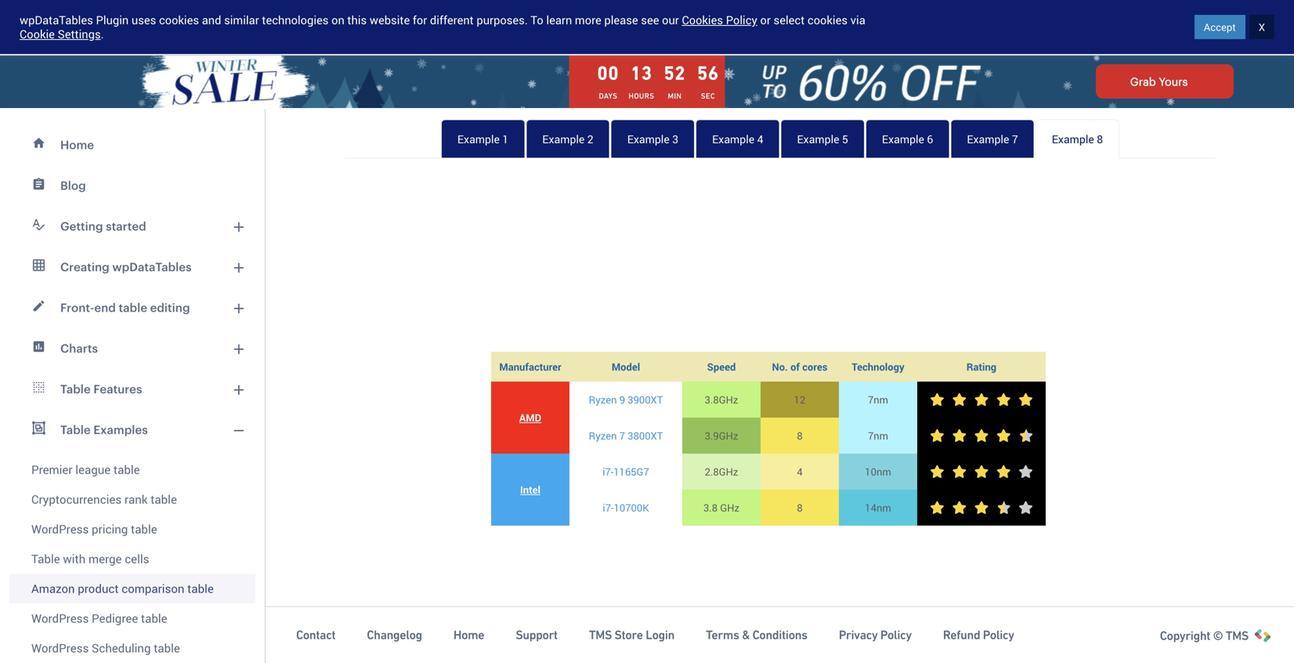 Task type: describe. For each thing, give the bounding box(es) containing it.
table for league
[[114, 462, 140, 478]]

table examples
[[60, 423, 148, 437]]

league
[[75, 462, 111, 478]]

example 5
[[797, 132, 849, 147]]

front-end table editing
[[60, 301, 190, 315]]

example for example 3
[[627, 132, 670, 147]]

2 cookies from the left
[[808, 12, 848, 28]]

i7- for 1165g7
[[603, 465, 614, 479]]

0 horizontal spatial tms
[[589, 629, 612, 643]]

example for example 7
[[967, 132, 1010, 147]]

example 3
[[627, 132, 679, 147]]

ryzen 9 3900xt
[[589, 393, 663, 407]]

example 6
[[882, 132, 934, 147]]

policy for refund policy
[[983, 629, 1015, 643]]

example 3 link
[[611, 120, 695, 159]]

refund policy
[[943, 629, 1015, 643]]

ghz
[[720, 501, 740, 515]]

x button
[[1250, 15, 1275, 39]]

i7-10700k link
[[603, 501, 649, 515]]

example 8 link
[[1036, 120, 1120, 159]]

example 4
[[712, 132, 764, 147]]

Search form search field
[[330, 16, 855, 38]]

comparison
[[353, 37, 435, 55]]

3.8ghz
[[705, 393, 739, 407]]

privacy
[[839, 629, 878, 643]]

store
[[615, 629, 643, 643]]

table for end
[[119, 301, 147, 315]]

for
[[413, 12, 427, 28]]

table for scheduling
[[154, 641, 180, 657]]

example for example 5
[[797, 132, 840, 147]]

premier league table link
[[9, 451, 255, 485]]

grab yours link
[[1096, 64, 1234, 99]]

table examples link
[[9, 410, 255, 451]]

via
[[851, 12, 866, 28]]

support link
[[516, 628, 558, 644]]

this
[[348, 12, 367, 28]]

model
[[612, 360, 640, 374]]

7 for ryzen
[[620, 429, 625, 443]]

wordpress for wordpress pedigree table
[[31, 611, 89, 627]]

table for table features
[[60, 382, 91, 396]]

10nm
[[865, 465, 892, 479]]

0 horizontal spatial home link
[[9, 125, 255, 165]]

wpdatatables plugin uses cookies and similar technologies on this website for different purposes. to learn more please see our cookies policy or select cookies via cookie settings .
[[20, 12, 866, 42]]

table for table with merge cells
[[31, 551, 60, 567]]

table for rank
[[151, 492, 177, 508]]

privacy policy
[[839, 629, 912, 643]]

tms store login
[[589, 629, 675, 643]]

min
[[668, 92, 682, 101]]

get started
[[1178, 20, 1235, 35]]

00
[[598, 62, 619, 84]]

plugin
[[96, 12, 129, 28]]

getting started
[[60, 219, 146, 233]]

cells
[[125, 551, 149, 567]]

2 7nm from the top
[[868, 429, 889, 443]]

13
[[631, 62, 653, 84]]

hours
[[629, 92, 655, 101]]

3.9ghz
[[705, 429, 739, 443]]

select
[[774, 12, 805, 28]]

cryptocurrencies rank table link
[[9, 485, 255, 515]]

amazon product comparison table link
[[9, 574, 255, 604]]

table with merge cells
[[31, 551, 149, 567]]

started
[[1198, 20, 1235, 35]]

creating wpdatatables link
[[9, 247, 255, 288]]

example 2 link
[[526, 120, 610, 159]]

uses
[[132, 12, 156, 28]]

wordpress pedigree table
[[31, 611, 167, 627]]

examples
[[93, 423, 148, 437]]

table for table examples
[[60, 423, 91, 437]]

contact
[[296, 629, 336, 643]]

learn
[[547, 12, 572, 28]]

wordpress scheduling table link
[[9, 634, 255, 664]]

3900xt
[[628, 393, 663, 407]]

scheduling
[[92, 641, 151, 657]]

example 5 link
[[781, 120, 865, 159]]

manufacturer
[[500, 360, 562, 374]]

table with merge cells link
[[9, 545, 255, 574]]

1 7nm from the top
[[868, 393, 889, 407]]

wordpress pricing table link
[[9, 515, 255, 545]]

3.8 ghz
[[704, 501, 740, 515]]

ryzen for ryzen 9 3900xt
[[589, 393, 617, 407]]

ryzen 9 3900xt link
[[589, 393, 663, 407]]

cookies
[[682, 12, 723, 28]]

example 4 link
[[696, 120, 780, 159]]

8 for 7nm
[[797, 429, 803, 443]]

0 vertical spatial home
[[60, 138, 94, 152]]

yours
[[1159, 75, 1188, 88]]

table features
[[60, 382, 142, 396]]

website
[[370, 12, 410, 28]]

creating
[[60, 260, 109, 274]]

example for example 2
[[543, 132, 585, 147]]

getting
[[60, 219, 103, 233]]

wordpress pedigree table link
[[9, 604, 255, 634]]

charts link
[[9, 328, 255, 369]]

comparison tables
[[353, 37, 481, 55]]

1 horizontal spatial home link
[[454, 628, 485, 644]]

copyright © tms
[[1160, 629, 1249, 643]]

similar
[[224, 12, 259, 28]]

editing
[[150, 301, 190, 315]]

contact link
[[296, 628, 336, 644]]

on
[[332, 12, 345, 28]]

7 for example
[[1012, 132, 1019, 147]]

52
[[664, 62, 686, 84]]

pricing
[[92, 522, 128, 538]]

and
[[202, 12, 221, 28]]



Task type: locate. For each thing, give the bounding box(es) containing it.
0 horizontal spatial home
[[60, 138, 94, 152]]

more
[[575, 12, 602, 28]]

home up blog
[[60, 138, 94, 152]]

3
[[673, 132, 679, 147]]

example for example 4
[[712, 132, 755, 147]]

0 vertical spatial ryzen
[[589, 393, 617, 407]]

rating
[[967, 360, 997, 374]]

blog link
[[9, 165, 255, 206]]

4 example from the left
[[712, 132, 755, 147]]

7nm up 10nm
[[868, 429, 889, 443]]

4 down 12 at the right bottom of page
[[797, 465, 803, 479]]

ryzen left the 9
[[589, 393, 617, 407]]

i7- for 10700k
[[603, 501, 614, 515]]

2 vertical spatial wordpress
[[31, 641, 89, 657]]

0 vertical spatial table
[[60, 382, 91, 396]]

table left with
[[31, 551, 60, 567]]

7 inside example 7 link
[[1012, 132, 1019, 147]]

i7- down i7-1165g7
[[603, 501, 614, 515]]

1 vertical spatial ryzen
[[589, 429, 617, 443]]

9
[[620, 393, 625, 407]]

amazon
[[31, 581, 75, 597]]

wpdatatables
[[20, 12, 93, 28], [112, 260, 192, 274]]

7 left "3800xt"
[[620, 429, 625, 443]]

get started link
[[1134, 9, 1279, 46]]

1 vertical spatial wordpress
[[31, 611, 89, 627]]

i7-1165g7
[[603, 465, 650, 479]]

0 horizontal spatial wpdatatables
[[20, 12, 93, 28]]

0 vertical spatial wpdatatables
[[20, 12, 93, 28]]

2 vertical spatial table
[[31, 551, 60, 567]]

wordpress for wordpress pricing table
[[31, 522, 89, 538]]

2 horizontal spatial policy
[[983, 629, 1015, 643]]

grab yours
[[1131, 75, 1188, 88]]

1 vertical spatial wpdatatables
[[112, 260, 192, 274]]

6
[[927, 132, 934, 147]]

wordpress pricing table
[[31, 522, 157, 538]]

0 horizontal spatial 7
[[620, 429, 625, 443]]

cookies left and
[[159, 12, 199, 28]]

table features link
[[9, 369, 255, 410]]

1 vertical spatial 4
[[797, 465, 803, 479]]

cores
[[803, 360, 828, 374]]

ryzen 7 3800xt
[[589, 429, 663, 443]]

0 vertical spatial i7-
[[603, 465, 614, 479]]

&
[[742, 629, 750, 643]]

policy right "refund"
[[983, 629, 1015, 643]]

with
[[63, 551, 86, 567]]

tms left store
[[589, 629, 612, 643]]

accept
[[1204, 20, 1236, 34]]

3800xt
[[628, 429, 663, 443]]

1 vertical spatial home link
[[454, 628, 485, 644]]

12
[[794, 393, 806, 407]]

1 horizontal spatial tms
[[1226, 629, 1249, 643]]

table up premier league table
[[60, 423, 91, 437]]

example 1
[[458, 132, 509, 147]]

ryzen left "3800xt"
[[589, 429, 617, 443]]

front-end table editing link
[[9, 288, 255, 328]]

cookies
[[159, 12, 199, 28], [808, 12, 848, 28]]

wordpress down amazon
[[31, 611, 89, 627]]

comparison
[[122, 581, 185, 597]]

table down comparison
[[141, 611, 167, 627]]

i7- down ryzen 7 3800xt
[[603, 465, 614, 479]]

3.8
[[704, 501, 718, 515]]

8 example from the left
[[1052, 132, 1095, 147]]

1 wordpress from the top
[[31, 522, 89, 538]]

wpdatatables - tables and charts manager wordpress plugin image
[[16, 13, 165, 42]]

8
[[1097, 132, 1104, 147], [797, 429, 803, 443], [797, 501, 803, 515]]

example for example 1
[[458, 132, 500, 147]]

table down wordpress pedigree table link on the left
[[154, 641, 180, 657]]

table inside 'link'
[[60, 423, 91, 437]]

1 cookies from the left
[[159, 12, 199, 28]]

1 i7- from the top
[[603, 465, 614, 479]]

wordpress down wordpress pedigree table
[[31, 641, 89, 657]]

policy inside wpdatatables plugin uses cookies and similar technologies on this website for different purposes. to learn more please see our cookies policy or select cookies via cookie settings .
[[726, 12, 758, 28]]

or
[[761, 12, 771, 28]]

policy left or
[[726, 12, 758, 28]]

see
[[641, 12, 659, 28]]

2 wordpress from the top
[[31, 611, 89, 627]]

different
[[430, 12, 474, 28]]

cookie settings button
[[20, 26, 101, 42]]

2 i7- from the top
[[603, 501, 614, 515]]

table up cryptocurrencies rank table 'link'
[[114, 462, 140, 478]]

home link up blog
[[9, 125, 255, 165]]

table inside 'link'
[[151, 492, 177, 508]]

tms right © at the bottom
[[1226, 629, 1249, 643]]

0 vertical spatial home link
[[9, 125, 255, 165]]

cookies left via
[[808, 12, 848, 28]]

login
[[646, 629, 675, 643]]

end
[[94, 301, 116, 315]]

i7-10700k
[[603, 501, 649, 515]]

merge
[[89, 551, 122, 567]]

2.8ghz
[[705, 465, 739, 479]]

tms store login link
[[589, 628, 675, 644]]

table right comparison
[[187, 581, 214, 597]]

features
[[93, 382, 142, 396]]

ryzen 7 3800xt link
[[589, 429, 663, 443]]

tables
[[439, 37, 481, 55]]

blog
[[60, 179, 86, 192]]

1 vertical spatial i7-
[[603, 501, 614, 515]]

0 vertical spatial 4
[[758, 132, 764, 147]]

1 vertical spatial table
[[60, 423, 91, 437]]

0 horizontal spatial cookies
[[159, 12, 199, 28]]

home link
[[9, 125, 255, 165], [454, 628, 485, 644]]

example inside "link"
[[797, 132, 840, 147]]

table
[[119, 301, 147, 315], [114, 462, 140, 478], [151, 492, 177, 508], [131, 522, 157, 538], [187, 581, 214, 597], [141, 611, 167, 627], [154, 641, 180, 657]]

0 vertical spatial 8
[[1097, 132, 1104, 147]]

1 example from the left
[[458, 132, 500, 147]]

2 vertical spatial 8
[[797, 501, 803, 515]]

example for example 6
[[882, 132, 925, 147]]

.
[[101, 26, 104, 42]]

policy for privacy policy
[[881, 629, 912, 643]]

no. of cores
[[772, 360, 828, 374]]

1 horizontal spatial 4
[[797, 465, 803, 479]]

5
[[842, 132, 849, 147]]

conditions
[[753, 629, 808, 643]]

refund policy link
[[943, 628, 1015, 644]]

1 vertical spatial home
[[454, 629, 485, 643]]

1 vertical spatial 8
[[797, 429, 803, 443]]

3 example from the left
[[627, 132, 670, 147]]

changelog
[[367, 629, 422, 643]]

4
[[758, 132, 764, 147], [797, 465, 803, 479]]

example 6 link
[[866, 120, 950, 159]]

example 1 link
[[441, 120, 525, 159]]

cryptocurrencies
[[31, 492, 122, 508]]

wordpress up with
[[31, 522, 89, 538]]

getting started link
[[9, 206, 255, 247]]

example
[[458, 132, 500, 147], [543, 132, 585, 147], [627, 132, 670, 147], [712, 132, 755, 147], [797, 132, 840, 147], [882, 132, 925, 147], [967, 132, 1010, 147], [1052, 132, 1095, 147]]

charts
[[60, 342, 98, 355]]

56
[[697, 62, 719, 84]]

7nm down technology at the right of the page
[[868, 393, 889, 407]]

i7-1165g7 link
[[603, 465, 650, 479]]

x
[[1259, 20, 1266, 34]]

wpdatatables up editing
[[112, 260, 192, 274]]

wpdatatables inside wpdatatables plugin uses cookies and similar technologies on this website for different purposes. to learn more please see our cookies policy or select cookies via cookie settings .
[[20, 12, 93, 28]]

policy right privacy
[[881, 629, 912, 643]]

grab
[[1131, 75, 1157, 88]]

0 horizontal spatial 4
[[758, 132, 764, 147]]

1 horizontal spatial cookies
[[808, 12, 848, 28]]

0 horizontal spatial policy
[[726, 12, 758, 28]]

table up the cells
[[131, 522, 157, 538]]

1 horizontal spatial home
[[454, 629, 485, 643]]

1 ryzen from the top
[[589, 393, 617, 407]]

cookie
[[20, 26, 55, 42]]

table right end
[[119, 301, 147, 315]]

1 vertical spatial 7nm
[[868, 429, 889, 443]]

1
[[503, 132, 509, 147]]

1 vertical spatial 7
[[620, 429, 625, 443]]

14nm
[[865, 501, 892, 515]]

table for pedigree
[[141, 611, 167, 627]]

©
[[1214, 629, 1224, 643]]

example 7
[[967, 132, 1019, 147]]

8 for 14nm
[[797, 501, 803, 515]]

2 ryzen from the top
[[589, 429, 617, 443]]

1 horizontal spatial policy
[[881, 629, 912, 643]]

ryzen
[[589, 393, 617, 407], [589, 429, 617, 443]]

purposes.
[[477, 12, 528, 28]]

7 example from the left
[[967, 132, 1010, 147]]

0 vertical spatial 7nm
[[868, 393, 889, 407]]

home link left support
[[454, 628, 485, 644]]

6 example from the left
[[882, 132, 925, 147]]

terms
[[706, 629, 740, 643]]

3 wordpress from the top
[[31, 641, 89, 657]]

example for example 8
[[1052, 132, 1095, 147]]

terms & conditions
[[706, 629, 808, 643]]

0 vertical spatial 7
[[1012, 132, 1019, 147]]

1 horizontal spatial 7
[[1012, 132, 1019, 147]]

example 7 link
[[951, 120, 1035, 159]]

creating wpdatatables
[[60, 260, 192, 274]]

1 horizontal spatial wpdatatables
[[112, 260, 192, 274]]

wordpress for wordpress scheduling table
[[31, 641, 89, 657]]

wpdatatables left .
[[20, 12, 93, 28]]

0 vertical spatial wordpress
[[31, 522, 89, 538]]

days
[[599, 92, 618, 101]]

4 left "example 5" "link" at right
[[758, 132, 764, 147]]

5 example from the left
[[797, 132, 840, 147]]

terms & conditions link
[[706, 628, 808, 644]]

of
[[791, 360, 800, 374]]

7
[[1012, 132, 1019, 147], [620, 429, 625, 443]]

7 left example 8
[[1012, 132, 1019, 147]]

ryzen for ryzen 7 3800xt
[[589, 429, 617, 443]]

table for pricing
[[131, 522, 157, 538]]

rank
[[125, 492, 148, 508]]

home left support
[[454, 629, 485, 643]]

table right rank
[[151, 492, 177, 508]]

table down charts
[[60, 382, 91, 396]]

7nm
[[868, 393, 889, 407], [868, 429, 889, 443]]

product
[[78, 581, 119, 597]]

2 example from the left
[[543, 132, 585, 147]]



Task type: vqa. For each thing, say whether or not it's contained in the screenshot.
Service associated with ProFunds Biotechnology UltraSector Fund Service Class
no



